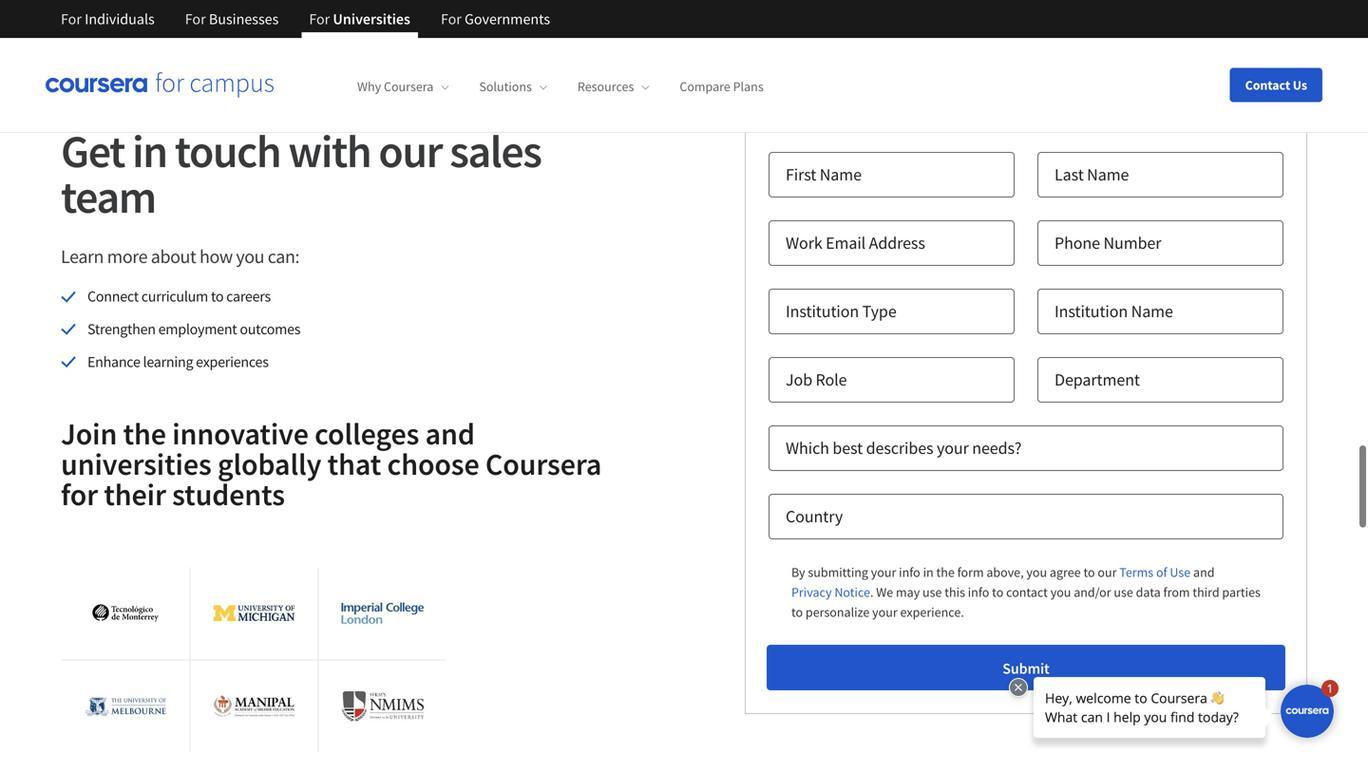 Task type: locate. For each thing, give the bounding box(es) containing it.
1 vertical spatial to
[[992, 584, 1004, 601]]

1 vertical spatial info
[[968, 584, 989, 601]]

1 horizontal spatial use
[[1114, 584, 1133, 601]]

may
[[896, 584, 920, 601]]

0 horizontal spatial the
[[123, 415, 166, 453]]

2 vertical spatial your
[[872, 604, 898, 621]]

use left the data
[[1114, 584, 1133, 601]]

0 vertical spatial info
[[899, 564, 920, 581]]

1 horizontal spatial name
[[1087, 164, 1129, 185]]

you up contact
[[1026, 564, 1047, 581]]

your up the . we
[[871, 564, 896, 581]]

job role
[[786, 369, 847, 391]]

2 horizontal spatial you
[[1050, 584, 1071, 601]]

for left 'governments'
[[441, 10, 462, 29]]

info down form
[[968, 584, 989, 601]]

1 vertical spatial our
[[1098, 564, 1117, 581]]

compare
[[680, 78, 730, 95]]

0 horizontal spatial info
[[899, 564, 920, 581]]

in up experience.
[[923, 564, 934, 581]]

for left individuals
[[61, 10, 82, 29]]

0 horizontal spatial coursera
[[384, 78, 434, 95]]

institution
[[786, 301, 859, 322], [1055, 301, 1128, 322]]

institution type
[[786, 301, 897, 322]]

0 horizontal spatial our
[[379, 123, 442, 180]]

2 horizontal spatial name
[[1131, 301, 1173, 322]]

info up may
[[899, 564, 920, 581]]

compare plans link
[[680, 78, 764, 95]]

solutions link
[[479, 78, 547, 95]]

1 for from the left
[[61, 10, 82, 29]]

you inside . we may use this info to contact you and/or use data from third parties to personalize your experience.
[[1050, 584, 1071, 601]]

institution up the department
[[1055, 301, 1128, 322]]

0 horizontal spatial institution
[[786, 301, 859, 322]]

name down phone number phone field
[[1131, 301, 1173, 322]]

Institution Name text field
[[1037, 289, 1284, 335]]

careers
[[226, 287, 271, 306]]

and up third
[[1193, 564, 1215, 581]]

the right join
[[123, 415, 166, 453]]

you down 'agree to'
[[1050, 584, 1071, 601]]

0 horizontal spatial and
[[425, 415, 475, 453]]

your inside by submitting your info in the form above, you agree to our terms of use and privacy notice
[[871, 564, 896, 581]]

strengthen employment outcomes
[[87, 320, 300, 339]]

1 horizontal spatial the
[[936, 564, 955, 581]]

team
[[61, 168, 156, 225]]

1 horizontal spatial our
[[1098, 564, 1117, 581]]

1 horizontal spatial to
[[791, 604, 803, 621]]

1 vertical spatial the
[[936, 564, 955, 581]]

resources
[[578, 78, 634, 95]]

above,
[[987, 564, 1024, 581]]

phone number
[[1055, 232, 1161, 254]]

1 institution from the left
[[786, 301, 859, 322]]

4 for from the left
[[441, 10, 462, 29]]

and inside join the innovative colleges and universities globally that choose coursera for their students
[[425, 415, 475, 453]]

resources link
[[578, 78, 649, 95]]

enhance learning experiences
[[87, 352, 269, 371]]

phone
[[1055, 232, 1100, 254]]

their
[[104, 475, 166, 513]]

in
[[132, 123, 167, 180], [923, 564, 934, 581]]

info inside . we may use this info to contact you and/or use data from third parties to personalize your experience.
[[968, 584, 989, 601]]

banner navigation
[[46, 0, 565, 38]]

join the innovative colleges and universities globally that choose coursera for their students
[[61, 415, 602, 513]]

you left can:
[[236, 245, 264, 268]]

our
[[379, 123, 442, 180], [1098, 564, 1117, 581]]

to down the privacy notice
[[791, 604, 803, 621]]

learning
[[143, 352, 193, 371]]

terms of
[[1119, 564, 1167, 581]]

for businesses
[[185, 10, 279, 29]]

our up and/or
[[1098, 564, 1117, 581]]

form
[[957, 564, 984, 581]]

your left needs?
[[937, 438, 969, 459]]

. we
[[870, 584, 893, 601]]

1 vertical spatial in
[[923, 564, 934, 581]]

name
[[820, 164, 862, 185], [1087, 164, 1129, 185], [1131, 301, 1173, 322]]

for for individuals
[[61, 10, 82, 29]]

our inside by submitting your info in the form above, you agree to our terms of use and privacy notice
[[1098, 564, 1117, 581]]

you inside by submitting your info in the form above, you agree to our terms of use and privacy notice
[[1026, 564, 1047, 581]]

1 vertical spatial your
[[871, 564, 896, 581]]

university of michigan image
[[213, 605, 295, 622]]

0 horizontal spatial name
[[820, 164, 862, 185]]

Last Name text field
[[1037, 152, 1284, 198]]

info inside by submitting your info in the form above, you agree to our terms of use and privacy notice
[[899, 564, 920, 581]]

why coursera
[[357, 78, 434, 95]]

0 vertical spatial your
[[937, 438, 969, 459]]

Work Email Address email field
[[769, 221, 1015, 266]]

coursera for campus image
[[46, 72, 274, 98]]

address
[[869, 232, 925, 254]]

2 for from the left
[[185, 10, 206, 29]]

institution name
[[1055, 301, 1173, 322]]

0 vertical spatial in
[[132, 123, 167, 180]]

experiences
[[196, 352, 269, 371]]

globally
[[218, 445, 321, 483]]

innovative
[[172, 415, 309, 453]]

for left businesses
[[185, 10, 206, 29]]

your down the . we
[[872, 604, 898, 621]]

1 vertical spatial you
[[1026, 564, 1047, 581]]

to down above,
[[992, 584, 1004, 601]]

3 for from the left
[[309, 10, 330, 29]]

coursera
[[384, 78, 434, 95], [485, 445, 602, 483]]

work
[[786, 232, 822, 254]]

for for businesses
[[185, 10, 206, 29]]

your
[[937, 438, 969, 459], [871, 564, 896, 581], [872, 604, 898, 621]]

nmims image
[[342, 692, 424, 722]]

0 vertical spatial the
[[123, 415, 166, 453]]

name right last
[[1087, 164, 1129, 185]]

institution left type
[[786, 301, 859, 322]]

1 vertical spatial and
[[1193, 564, 1215, 581]]

the inside join the innovative colleges and universities globally that choose coursera for their students
[[123, 415, 166, 453]]

from
[[1163, 584, 1190, 601]]

1 vertical spatial coursera
[[485, 445, 602, 483]]

name for first name
[[820, 164, 862, 185]]

0 horizontal spatial to
[[211, 287, 224, 306]]

strengthen
[[87, 320, 156, 339]]

to
[[211, 287, 224, 306], [992, 584, 1004, 601], [791, 604, 803, 621]]

first name
[[786, 164, 862, 185]]

0 vertical spatial our
[[379, 123, 442, 180]]

touch
[[175, 123, 281, 180]]

colleges
[[315, 415, 419, 453]]

enhance
[[87, 352, 140, 371]]

to left careers
[[211, 287, 224, 306]]

1 horizontal spatial in
[[923, 564, 934, 581]]

in inside by submitting your info in the form above, you agree to our terms of use and privacy notice
[[923, 564, 934, 581]]

First Name text field
[[769, 152, 1015, 198]]

about
[[151, 245, 196, 268]]

our down why coursera link
[[379, 123, 442, 180]]

2 use from the left
[[1114, 584, 1133, 601]]

why coursera link
[[357, 78, 449, 95]]

0 vertical spatial you
[[236, 245, 264, 268]]

which best describes your needs?
[[786, 438, 1022, 459]]

the up 'this'
[[936, 564, 955, 581]]

get
[[61, 123, 124, 180]]

use up experience.
[[923, 584, 942, 601]]

country
[[786, 506, 843, 527]]

the university of melbourne image
[[85, 684, 167, 729]]

0 horizontal spatial use
[[923, 584, 942, 601]]

1 horizontal spatial you
[[1026, 564, 1047, 581]]

and
[[425, 415, 475, 453], [1193, 564, 1215, 581]]

third
[[1193, 584, 1220, 601]]

0 vertical spatial coursera
[[384, 78, 434, 95]]

terms of use link
[[1119, 563, 1191, 582]]

for left universities
[[309, 10, 330, 29]]

job
[[786, 369, 812, 391]]

department
[[1055, 369, 1140, 391]]

that
[[327, 445, 381, 483]]

1 horizontal spatial institution
[[1055, 301, 1128, 322]]

universities
[[61, 445, 212, 483]]

parties
[[1222, 584, 1261, 601]]

1 horizontal spatial info
[[968, 584, 989, 601]]

0 vertical spatial to
[[211, 287, 224, 306]]

in right get
[[132, 123, 167, 180]]

manipal university image
[[213, 695, 295, 718]]

1 horizontal spatial and
[[1193, 564, 1215, 581]]

name right 'first'
[[820, 164, 862, 185]]

the inside by submitting your info in the form above, you agree to our terms of use and privacy notice
[[936, 564, 955, 581]]

2 vertical spatial you
[[1050, 584, 1071, 601]]

0 vertical spatial and
[[425, 415, 475, 453]]

2 vertical spatial to
[[791, 604, 803, 621]]

Phone Number telephone field
[[1037, 221, 1284, 266]]

1 horizontal spatial coursera
[[485, 445, 602, 483]]

for
[[61, 475, 98, 513]]

contact us
[[1245, 76, 1307, 94]]

2 institution from the left
[[1055, 301, 1128, 322]]

0 horizontal spatial in
[[132, 123, 167, 180]]

and right colleges
[[425, 415, 475, 453]]



Task type: vqa. For each thing, say whether or not it's contained in the screenshot.
Find your New Career link
no



Task type: describe. For each thing, give the bounding box(es) containing it.
1 use from the left
[[923, 584, 942, 601]]

and inside by submitting your info in the form above, you agree to our terms of use and privacy notice
[[1193, 564, 1215, 581]]

why
[[357, 78, 381, 95]]

with
[[288, 123, 371, 180]]

can:
[[268, 245, 299, 268]]

outcomes
[[240, 320, 300, 339]]

choose
[[387, 445, 479, 483]]

describes
[[866, 438, 933, 459]]

privacy notice link
[[791, 582, 870, 602]]

number
[[1104, 232, 1161, 254]]

contact
[[1245, 76, 1290, 94]]

first
[[786, 164, 816, 185]]

0 horizontal spatial you
[[236, 245, 264, 268]]

connect
[[87, 287, 139, 306]]

2 horizontal spatial to
[[992, 584, 1004, 601]]

for universities
[[309, 10, 410, 29]]

learn
[[61, 245, 104, 268]]

last
[[1055, 164, 1084, 185]]

individuals
[[85, 10, 155, 29]]

work email address
[[786, 232, 925, 254]]

our inside get in touch with our sales team
[[379, 123, 442, 180]]

students
[[172, 475, 285, 513]]

how
[[199, 245, 233, 268]]

join
[[61, 415, 117, 453]]

solutions
[[479, 78, 532, 95]]

in inside get in touch with our sales team
[[132, 123, 167, 180]]

sales
[[450, 123, 541, 180]]

for for governments
[[441, 10, 462, 29]]

role
[[816, 369, 847, 391]]

submit button
[[767, 645, 1285, 691]]

submit
[[1003, 659, 1050, 678]]

learn more about how you can:
[[61, 245, 299, 268]]

experience.
[[900, 604, 964, 621]]

more
[[107, 245, 147, 268]]

universities
[[333, 10, 410, 29]]

governments
[[465, 10, 550, 29]]

us
[[1293, 76, 1307, 94]]

get in touch with our sales team
[[61, 123, 541, 225]]

imperial college london image
[[342, 603, 424, 624]]

compare plans
[[680, 78, 764, 95]]

. we may use this info to contact you and/or use data from third parties to personalize your experience.
[[791, 584, 1261, 621]]

best
[[833, 438, 863, 459]]

which
[[786, 438, 829, 459]]

curriculum
[[141, 287, 208, 306]]

by
[[791, 564, 805, 581]]

your inside . we may use this info to contact you and/or use data from third parties to personalize your experience.
[[872, 604, 898, 621]]

plans
[[733, 78, 764, 95]]

privacy notice
[[791, 584, 870, 601]]

name for institution name
[[1131, 301, 1173, 322]]

needs?
[[972, 438, 1022, 459]]

coursera inside join the innovative colleges and universities globally that choose coursera for their students
[[485, 445, 602, 483]]

contact
[[1006, 584, 1048, 601]]

submitting
[[808, 564, 868, 581]]

contact us button
[[1230, 68, 1322, 102]]

type
[[862, 301, 897, 322]]

use
[[1170, 564, 1191, 581]]

personalize
[[806, 604, 870, 621]]

tecnológico de monterrey image
[[85, 605, 167, 622]]

institution for institution type
[[786, 301, 859, 322]]

last name
[[1055, 164, 1129, 185]]

for governments
[[441, 10, 550, 29]]

email
[[826, 232, 866, 254]]

agree to
[[1050, 564, 1095, 581]]

for individuals
[[61, 10, 155, 29]]

connect curriculum to careers
[[87, 287, 271, 306]]

by submitting your info in the form above, you agree to our terms of use and privacy notice
[[791, 564, 1217, 601]]

name for last name
[[1087, 164, 1129, 185]]

this
[[945, 584, 965, 601]]

employment
[[158, 320, 237, 339]]

businesses
[[209, 10, 279, 29]]

for for universities
[[309, 10, 330, 29]]

institution for institution name
[[1055, 301, 1128, 322]]



